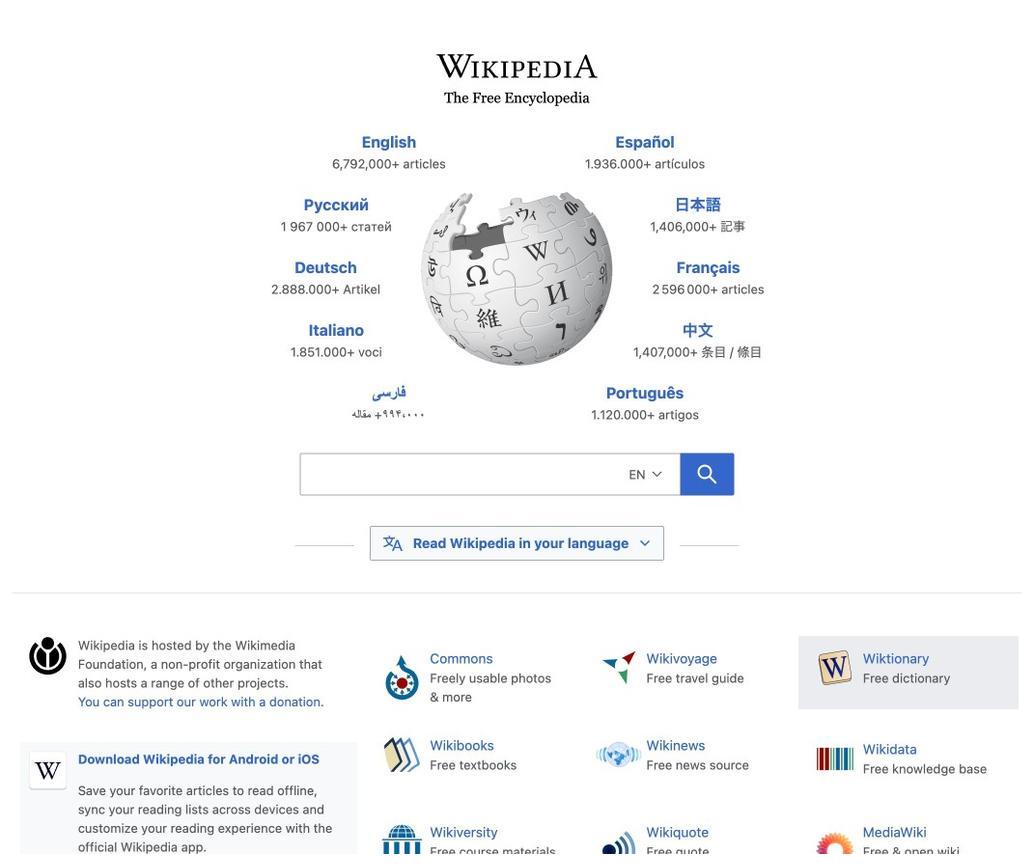 Task type: locate. For each thing, give the bounding box(es) containing it.
None search field
[[256, 448, 778, 507]]

None search field
[[300, 453, 680, 496]]

top languages element
[[250, 130, 784, 444]]

other projects element
[[366, 636, 1022, 854]]



